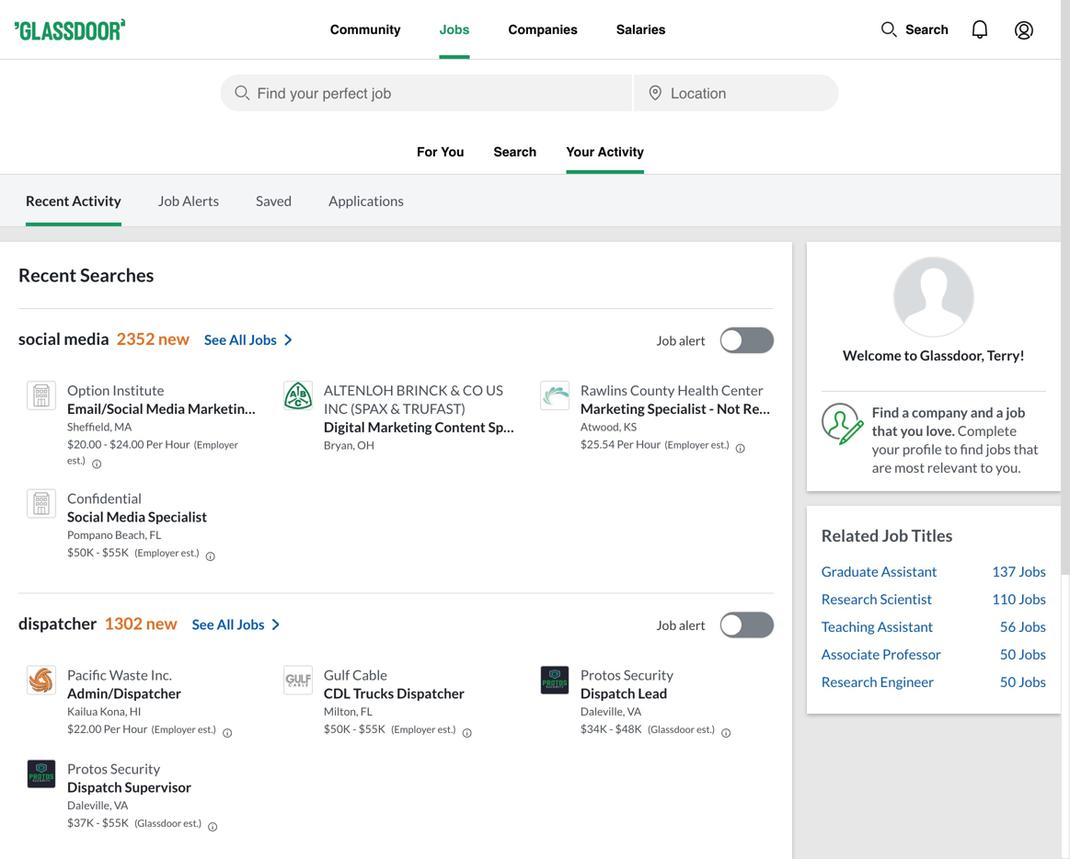 Task type: describe. For each thing, give the bounding box(es) containing it.
est.) for social media specialist
[[181, 547, 199, 559]]

protos security logo image for dispatch lead
[[540, 666, 569, 695]]

56
[[1000, 618, 1016, 635]]

time
[[349, 400, 380, 417]]

alert for dispatcher 1302 new
[[679, 617, 706, 633]]

1 vertical spatial $55k
[[359, 722, 385, 736]]

i
[[550, 419, 554, 435]]

graduate assistant
[[821, 563, 937, 580]]

research scientist
[[821, 591, 932, 607]]

dispatch for dispatch supervisor
[[67, 779, 122, 795]]

all for dispatcher 1302 new
[[217, 616, 234, 633]]

recent activity
[[26, 192, 121, 209]]

specialist inside option institute email/social media marketing specialist - full time on-site sheffield, ma
[[255, 400, 314, 417]]

your activity link
[[566, 144, 644, 174]]

community
[[330, 22, 401, 37]]

$50k for cdl trucks dispatcher
[[324, 722, 351, 736]]

salaries link
[[616, 0, 666, 59]]

research for research scientist
[[821, 591, 878, 607]]

est.) for dispatch supervisor
[[183, 818, 202, 830]]

none field search keyword
[[220, 75, 632, 111]]

$37k
[[67, 816, 94, 830]]

est.) for cdl trucks dispatcher
[[438, 724, 456, 736]]

site
[[407, 400, 431, 417]]

that for complete
[[1014, 441, 1039, 457]]

professor
[[883, 646, 941, 663]]

confidential social media specialist pompano beach, fl
[[67, 490, 207, 541]]

scientist
[[880, 591, 932, 607]]

va for lead
[[627, 705, 642, 718]]

admin/dispatcher
[[67, 685, 181, 702]]

- down pompano
[[96, 546, 100, 559]]

job left titles
[[882, 525, 908, 546]]

marketing for institute
[[188, 400, 252, 417]]

job up county at right
[[656, 333, 676, 348]]

110 jobs
[[992, 591, 1046, 607]]

1 vertical spatial &
[[390, 400, 400, 417]]

glassdoor,
[[920, 347, 984, 363]]

recent for recent activity
[[26, 192, 69, 209]]

relevant
[[927, 459, 978, 476]]

(glassdoor for lead
[[648, 724, 695, 736]]

media inside option institute email/social media marketing specialist - full time on-site sheffield, ma
[[146, 400, 185, 417]]

2352
[[117, 329, 155, 349]]

find a company and a job that you love.
[[872, 404, 1025, 439]]

us
[[486, 382, 503, 398]]

protos for dispatch supervisor
[[67, 760, 108, 777]]

assistant for teaching assistant
[[877, 618, 933, 635]]

option institute email/social media marketing specialist - full time on-site sheffield, ma
[[67, 382, 431, 433]]

are
[[872, 459, 892, 476]]

see all jobs link for social media 2352 new
[[204, 331, 295, 349]]

you
[[441, 144, 464, 159]]

activity for your activity
[[598, 144, 644, 159]]

companies link
[[508, 0, 578, 59]]

sheffield,
[[67, 420, 112, 433]]

job alerts link
[[158, 192, 219, 209]]

gulf cable cdl trucks dispatcher milton, fl
[[324, 667, 465, 718]]

trufast)
[[403, 400, 466, 417]]

0 horizontal spatial search
[[494, 144, 537, 159]]

waste
[[109, 667, 148, 683]]

- inside rawlins county health center marketing specialist - not remote atwood, ks
[[709, 400, 714, 417]]

for you link
[[417, 144, 464, 170]]

companies
[[508, 22, 578, 37]]

job alert for 2352 new
[[656, 333, 706, 348]]

that for find
[[872, 422, 898, 439]]

recent searches
[[18, 264, 154, 286]]

$55k for new
[[102, 816, 129, 830]]

specialist inside rawlins county health center marketing specialist - not remote atwood, ks
[[647, 400, 706, 417]]

pacific
[[67, 667, 107, 683]]

applications
[[329, 192, 404, 209]]

daleville, for dispatch lead
[[580, 705, 625, 718]]

jobs
[[986, 441, 1011, 457]]

- left $48k
[[609, 722, 613, 736]]

$34k
[[580, 722, 607, 736]]

137 jobs
[[992, 563, 1046, 580]]

alerts
[[182, 192, 219, 209]]

research for research engineer
[[821, 674, 878, 690]]

(employer for marketing specialist - not remote
[[665, 439, 709, 451]]

daleville, for dispatch supervisor
[[67, 799, 112, 812]]

county
[[630, 382, 675, 398]]

fl for specialist
[[149, 528, 161, 541]]

50 for engineer
[[1000, 674, 1016, 690]]

$34k - $48k (glassdoor est.)
[[580, 722, 715, 736]]

oh
[[357, 438, 374, 452]]

alert for social media 2352 new
[[679, 333, 706, 348]]

institute
[[112, 382, 164, 398]]

your
[[566, 144, 595, 159]]

- right $20.00
[[104, 438, 108, 451]]

jobs link
[[440, 0, 470, 59]]

not
[[717, 400, 740, 417]]

saved link
[[256, 192, 292, 209]]

recent for recent searches
[[18, 264, 76, 286]]

$50k for social media specialist
[[67, 546, 94, 559]]

altenloh brinck & co us inc (spax & trufast) digital marketing content specialist i bryan, oh
[[324, 382, 554, 452]]

your
[[872, 441, 900, 457]]

0 vertical spatial new
[[158, 329, 190, 349]]

company
[[912, 404, 968, 421]]

$48k
[[615, 722, 642, 736]]

titles
[[912, 525, 953, 546]]

protos for dispatch lead
[[580, 667, 621, 683]]

Search location field
[[634, 75, 839, 111]]

find
[[960, 441, 983, 457]]

gulf cable logo image
[[283, 666, 313, 695]]

per for marketing specialist - not remote
[[617, 438, 634, 451]]

1 vertical spatial to
[[945, 441, 958, 457]]

rawlins
[[580, 382, 628, 398]]

see all jobs link for dispatcher 1302 new
[[192, 616, 283, 634]]

dispatcher
[[18, 613, 97, 634]]

ma
[[114, 420, 132, 433]]

$55k for 2352
[[102, 546, 129, 559]]

cable
[[352, 667, 387, 683]]

health
[[678, 382, 719, 398]]

va for supervisor
[[114, 799, 128, 812]]

assistant for graduate assistant
[[881, 563, 937, 580]]

salaries
[[616, 22, 666, 37]]

est.) for marketing specialist - not remote
[[711, 439, 729, 451]]

gulf
[[324, 667, 350, 683]]

cdl
[[324, 685, 351, 702]]

110
[[992, 591, 1016, 607]]

love.
[[926, 422, 955, 439]]

none field search location
[[634, 75, 839, 111]]

pacific waste inc. logo image
[[27, 666, 56, 695]]

you
[[901, 422, 923, 439]]

inc
[[324, 400, 348, 417]]



Task type: vqa. For each thing, say whether or not it's contained in the screenshot.
lottie animation container icon
yes



Task type: locate. For each thing, give the bounding box(es) containing it.
2 a from the left
[[996, 404, 1003, 421]]

0 horizontal spatial dispatch
[[67, 779, 122, 795]]

0 vertical spatial (glassdoor
[[648, 724, 695, 736]]

assistant
[[881, 563, 937, 580], [877, 618, 933, 635]]

0 horizontal spatial a
[[902, 404, 909, 421]]

- right $37k
[[96, 816, 100, 830]]

None field
[[220, 75, 632, 111], [634, 75, 839, 111]]

1 research from the top
[[821, 591, 878, 607]]

50 jobs
[[1000, 646, 1046, 663], [1000, 674, 1046, 690]]

research down graduate
[[821, 591, 878, 607]]

(employer for admin/dispatcher
[[151, 724, 196, 736]]

0 vertical spatial see all jobs
[[204, 331, 277, 348]]

to left you.
[[980, 459, 993, 476]]

daleville, up $37k
[[67, 799, 112, 812]]

1 vertical spatial $50k
[[324, 722, 351, 736]]

0 vertical spatial alert
[[679, 333, 706, 348]]

marketing left altenloh brinck & co us inc (spax & trufast) logo
[[188, 400, 252, 417]]

va inside "protos security dispatch supervisor daleville, va"
[[114, 799, 128, 812]]

est.) inside $37k - $55k (glassdoor est.)
[[183, 818, 202, 830]]

1 vertical spatial fl
[[361, 705, 372, 718]]

1 vertical spatial assistant
[[877, 618, 933, 635]]

est.) for dispatch lead
[[697, 724, 715, 736]]

0 vertical spatial security
[[624, 667, 674, 683]]

beach,
[[115, 528, 147, 541]]

0 vertical spatial that
[[872, 422, 898, 439]]

security for lead
[[624, 667, 674, 683]]

protos security logo image left protos security dispatch lead daleville, va on the bottom of the page
[[540, 666, 569, 695]]

terry!
[[987, 347, 1025, 363]]

0 vertical spatial daleville,
[[580, 705, 625, 718]]

$55k down beach,
[[102, 546, 129, 559]]

0 vertical spatial media
[[146, 400, 185, 417]]

research down associate
[[821, 674, 878, 690]]

1 horizontal spatial search
[[906, 22, 949, 37]]

0 vertical spatial fl
[[149, 528, 161, 541]]

hour right $24.00
[[165, 438, 190, 451]]

0 vertical spatial $50k
[[67, 546, 94, 559]]

job left alerts
[[158, 192, 180, 209]]

marketing down on-
[[368, 419, 432, 435]]

1 horizontal spatial protos security logo image
[[540, 666, 569, 695]]

$50k - $55k (employer est.) for pompano
[[67, 546, 199, 559]]

see all jobs
[[204, 331, 277, 348], [192, 616, 265, 633]]

1 vertical spatial search
[[494, 144, 537, 159]]

protos inside protos security dispatch lead daleville, va
[[580, 667, 621, 683]]

security inside protos security dispatch lead daleville, va
[[624, 667, 674, 683]]

security
[[624, 667, 674, 683], [110, 760, 160, 777]]

0 horizontal spatial protos
[[67, 760, 108, 777]]

2 job alert from the top
[[656, 617, 706, 633]]

search left lottie animation container image
[[906, 22, 949, 37]]

applications link
[[329, 192, 404, 209]]

(glassdoor inside $37k - $55k (glassdoor est.)
[[135, 818, 181, 830]]

job alert for 1302 new
[[656, 617, 706, 633]]

0 horizontal spatial (glassdoor
[[135, 818, 181, 830]]

for you
[[417, 144, 464, 159]]

fl for trucks
[[361, 705, 372, 718]]

hour for marketing specialist - not remote
[[636, 438, 661, 451]]

1 vertical spatial see
[[192, 616, 214, 633]]

lottie animation container image
[[958, 7, 1002, 52], [1002, 7, 1046, 52], [1002, 7, 1046, 52], [880, 20, 898, 39], [880, 20, 898, 39]]

daleville, up $34k
[[580, 705, 625, 718]]

1 vertical spatial 50
[[1000, 674, 1016, 690]]

find
[[872, 404, 899, 421]]

dispatch inside "protos security dispatch supervisor daleville, va"
[[67, 779, 122, 795]]

56 jobs
[[1000, 618, 1046, 635]]

activity for recent activity
[[72, 192, 121, 209]]

media
[[64, 329, 109, 349]]

rawlins county health center marketing specialist - not remote atwood, ks
[[580, 382, 792, 433]]

0 vertical spatial protos
[[580, 667, 621, 683]]

dispatch up $34k
[[580, 685, 635, 702]]

search button
[[871, 11, 958, 48]]

2 alert from the top
[[679, 617, 706, 633]]

2 50 jobs from the top
[[1000, 674, 1046, 690]]

$22.00
[[67, 722, 102, 736]]

that down find
[[872, 422, 898, 439]]

pacific waste inc. admin/dispatcher kailua kona, hi
[[67, 667, 181, 718]]

1 job alert from the top
[[656, 333, 706, 348]]

0 vertical spatial see all jobs link
[[204, 331, 295, 349]]

$50k - $55k (employer est.) down beach,
[[67, 546, 199, 559]]

2 research from the top
[[821, 674, 878, 690]]

protos security logo image for dispatch supervisor
[[27, 760, 56, 789]]

1 vertical spatial media
[[106, 508, 145, 525]]

marketing inside rawlins county health center marketing specialist - not remote atwood, ks
[[580, 400, 645, 417]]

assistant down 'scientist'
[[877, 618, 933, 635]]

1 vertical spatial security
[[110, 760, 160, 777]]

- left not
[[709, 400, 714, 417]]

1 vertical spatial $50k - $55k (employer est.)
[[324, 722, 456, 736]]

1 horizontal spatial a
[[996, 404, 1003, 421]]

kona,
[[100, 705, 127, 718]]

altenloh
[[324, 382, 394, 398]]

$50k - $55k (employer est.) for dispatcher
[[324, 722, 456, 736]]

to up relevant on the right bottom of page
[[945, 441, 958, 457]]

your activity
[[566, 144, 644, 159]]

email/social
[[67, 400, 143, 417]]

137
[[992, 563, 1016, 580]]

new
[[158, 329, 190, 349], [146, 613, 177, 634]]

0 vertical spatial search
[[906, 22, 949, 37]]

$37k - $55k (glassdoor est.)
[[67, 816, 202, 830]]

2 horizontal spatial to
[[980, 459, 993, 476]]

1 50 jobs from the top
[[1000, 646, 1046, 663]]

media up beach,
[[106, 508, 145, 525]]

0 vertical spatial protos security logo image
[[540, 666, 569, 695]]

(employer down beach,
[[135, 547, 179, 559]]

see all jobs for 2352 new
[[204, 331, 277, 348]]

0 vertical spatial all
[[229, 331, 246, 348]]

1 horizontal spatial daleville,
[[580, 705, 625, 718]]

activity up recent searches
[[72, 192, 121, 209]]

see all jobs link
[[204, 331, 295, 349], [192, 616, 283, 634]]

associate
[[821, 646, 880, 663]]

marketing inside option institute email/social media marketing specialist - full time on-site sheffield, ma
[[188, 400, 252, 417]]

to right welcome
[[904, 347, 917, 363]]

job up 'lead'
[[656, 617, 676, 633]]

1 vertical spatial research
[[821, 674, 878, 690]]

supervisor
[[125, 779, 191, 795]]

0 horizontal spatial hour
[[123, 722, 148, 736]]

option
[[67, 382, 110, 398]]

va up $37k - $55k (glassdoor est.)
[[114, 799, 128, 812]]

0 horizontal spatial that
[[872, 422, 898, 439]]

1 vertical spatial (glassdoor
[[135, 818, 181, 830]]

fl
[[149, 528, 161, 541], [361, 705, 372, 718]]

(employer inside the $25.54 per hour (employer est.)
[[665, 439, 709, 451]]

$55k right $37k
[[102, 816, 129, 830]]

(employer down inc.
[[151, 724, 196, 736]]

1 horizontal spatial per
[[146, 438, 163, 451]]

daleville, inside "protos security dispatch supervisor daleville, va"
[[67, 799, 112, 812]]

0 horizontal spatial security
[[110, 760, 160, 777]]

1 vertical spatial see all jobs
[[192, 616, 265, 633]]

50 jobs for research engineer
[[1000, 674, 1046, 690]]

atwood,
[[580, 420, 621, 433]]

lottie animation container image
[[958, 7, 1002, 52]]

content
[[435, 419, 486, 435]]

that inside complete your profile to find jobs that are most relevant to you.
[[1014, 441, 1039, 457]]

0 horizontal spatial $50k
[[67, 546, 94, 559]]

new right 1302
[[146, 613, 177, 634]]

(employer est.)
[[67, 439, 238, 467]]

per down ks
[[617, 438, 634, 451]]

1 vertical spatial alert
[[679, 617, 706, 633]]

1 vertical spatial daleville,
[[67, 799, 112, 812]]

fl inside confidential social media specialist pompano beach, fl
[[149, 528, 161, 541]]

rawlins county health center logo image
[[540, 381, 569, 410]]

(employer for social media specialist
[[135, 547, 179, 559]]

related
[[821, 525, 879, 546]]

1 vertical spatial recent
[[18, 264, 76, 286]]

0 vertical spatial assistant
[[881, 563, 937, 580]]

- inside option institute email/social media marketing specialist - full time on-site sheffield, ma
[[316, 400, 321, 417]]

specialist left i
[[488, 419, 547, 435]]

1 vertical spatial all
[[217, 616, 234, 633]]

2 none field from the left
[[634, 75, 839, 111]]

security up 'lead'
[[624, 667, 674, 683]]

1 vertical spatial job alert
[[656, 617, 706, 633]]

associate professor
[[821, 646, 941, 663]]

2 vertical spatial to
[[980, 459, 993, 476]]

social media 2352 new
[[18, 329, 190, 349]]

hour down hi
[[123, 722, 148, 736]]

1 horizontal spatial none field
[[634, 75, 839, 111]]

dispatch inside protos security dispatch lead daleville, va
[[580, 685, 635, 702]]

all
[[229, 331, 246, 348], [217, 616, 234, 633]]

1 vertical spatial that
[[1014, 441, 1039, 457]]

see for 2352 new
[[204, 331, 226, 348]]

specialist inside altenloh brinck & co us inc (spax & trufast) digital marketing content specialist i bryan, oh
[[488, 419, 547, 435]]

2 horizontal spatial hour
[[636, 438, 661, 451]]

1 horizontal spatial dispatch
[[580, 685, 635, 702]]

graduate
[[821, 563, 879, 580]]

1 a from the left
[[902, 404, 909, 421]]

marketing inside altenloh brinck & co us inc (spax & trufast) digital marketing content specialist i bryan, oh
[[368, 419, 432, 435]]

0 vertical spatial dispatch
[[580, 685, 635, 702]]

$50k - $55k (employer est.)
[[67, 546, 199, 559], [324, 722, 456, 736]]

brinck
[[396, 382, 448, 398]]

0 horizontal spatial per
[[104, 722, 120, 736]]

fl right beach,
[[149, 528, 161, 541]]

0 vertical spatial to
[[904, 347, 917, 363]]

trucks
[[353, 685, 394, 702]]

social
[[67, 508, 104, 525]]

protos security logo image
[[540, 666, 569, 695], [27, 760, 56, 789]]

est.) inside (employer est.)
[[67, 455, 85, 467]]

1 vertical spatial dispatch
[[67, 779, 122, 795]]

security inside "protos security dispatch supervisor daleville, va"
[[110, 760, 160, 777]]

0 horizontal spatial activity
[[72, 192, 121, 209]]

dispatch for dispatch lead
[[580, 685, 635, 702]]

recent activity link
[[26, 192, 121, 226]]

jobs
[[440, 22, 470, 37], [249, 331, 277, 348], [1019, 563, 1046, 580], [1019, 591, 1046, 607], [237, 616, 265, 633], [1019, 618, 1046, 635], [1019, 646, 1046, 663], [1019, 674, 1046, 690]]

1 vertical spatial activity
[[72, 192, 121, 209]]

(glassdoor inside $34k - $48k (glassdoor est.)
[[648, 724, 695, 736]]

1 horizontal spatial (glassdoor
[[648, 724, 695, 736]]

confidential
[[67, 490, 142, 507]]

per right $24.00
[[146, 438, 163, 451]]

welcome
[[843, 347, 902, 363]]

a up you
[[902, 404, 909, 421]]

fl inside gulf cable cdl trucks dispatcher milton, fl
[[361, 705, 372, 718]]

$50k down pompano
[[67, 546, 94, 559]]

inc.
[[151, 667, 172, 683]]

$50k
[[67, 546, 94, 559], [324, 722, 351, 736]]

(employer
[[194, 439, 238, 451], [665, 439, 709, 451], [135, 547, 179, 559], [151, 724, 196, 736], [391, 724, 436, 736]]

security for supervisor
[[110, 760, 160, 777]]

fl down trucks
[[361, 705, 372, 718]]

all for social media 2352 new
[[229, 331, 246, 348]]

(glassdoor down 'lead'
[[648, 724, 695, 736]]

1 horizontal spatial fl
[[361, 705, 372, 718]]

lead
[[638, 685, 667, 702]]

1 horizontal spatial activity
[[598, 144, 644, 159]]

va up $48k
[[627, 705, 642, 718]]

$55k down trucks
[[359, 722, 385, 736]]

1 horizontal spatial va
[[627, 705, 642, 718]]

and
[[971, 404, 994, 421]]

protos up $34k
[[580, 667, 621, 683]]

est.) inside $34k - $48k (glassdoor est.)
[[697, 724, 715, 736]]

media inside confidential social media specialist pompano beach, fl
[[106, 508, 145, 525]]

dispatcher 1302 new
[[18, 613, 177, 634]]

& left co
[[450, 382, 460, 398]]

search inside button
[[906, 22, 949, 37]]

kailua
[[67, 705, 98, 718]]

co
[[463, 382, 483, 398]]

2 vertical spatial $55k
[[102, 816, 129, 830]]

1 vertical spatial va
[[114, 799, 128, 812]]

a
[[902, 404, 909, 421], [996, 404, 1003, 421]]

job alert up health
[[656, 333, 706, 348]]

1 vertical spatial see all jobs link
[[192, 616, 283, 634]]

protos down $22.00
[[67, 760, 108, 777]]

- down milton,
[[353, 722, 357, 736]]

daleville, inside protos security dispatch lead daleville, va
[[580, 705, 625, 718]]

hour for admin/dispatcher
[[123, 722, 148, 736]]

(glassdoor down supervisor
[[135, 818, 181, 830]]

0 horizontal spatial &
[[390, 400, 400, 417]]

bryan,
[[324, 438, 355, 452]]

research
[[821, 591, 878, 607], [821, 674, 878, 690]]

50 jobs for associate professor
[[1000, 646, 1046, 663]]

security up supervisor
[[110, 760, 160, 777]]

0 horizontal spatial fl
[[149, 528, 161, 541]]

1 horizontal spatial $50k
[[324, 722, 351, 736]]

$24.00
[[110, 438, 144, 451]]

2 50 from the top
[[1000, 674, 1016, 690]]

0 vertical spatial $50k - $55k (employer est.)
[[67, 546, 199, 559]]

est.) for admin/dispatcher
[[198, 724, 216, 736]]

marketing for county
[[580, 400, 645, 417]]

protos
[[580, 667, 621, 683], [67, 760, 108, 777]]

that up you.
[[1014, 441, 1039, 457]]

1 horizontal spatial that
[[1014, 441, 1039, 457]]

0 vertical spatial $55k
[[102, 546, 129, 559]]

specialist inside confidential social media specialist pompano beach, fl
[[148, 508, 207, 525]]

1 vertical spatial protos security logo image
[[27, 760, 56, 789]]

job alert up 'lead'
[[656, 617, 706, 633]]

est.) inside the $25.54 per hour (employer est.)
[[711, 439, 729, 451]]

1 vertical spatial new
[[146, 613, 177, 634]]

0 vertical spatial research
[[821, 591, 878, 607]]

protos security logo image left "protos security dispatch supervisor daleville, va"
[[27, 760, 56, 789]]

see for 1302 new
[[192, 616, 214, 633]]

pompano
[[67, 528, 113, 541]]

search right you
[[494, 144, 537, 159]]

daleville,
[[580, 705, 625, 718], [67, 799, 112, 812]]

$50k - $55k (employer est.) down gulf cable cdl trucks dispatcher milton, fl
[[324, 722, 456, 736]]

est.) inside $22.00 per hour (employer est.)
[[198, 724, 216, 736]]

hi
[[129, 705, 141, 718]]

1 horizontal spatial &
[[450, 382, 460, 398]]

specialist left full
[[255, 400, 314, 417]]

0 horizontal spatial marketing
[[188, 400, 252, 417]]

& left site
[[390, 400, 400, 417]]

(employer down dispatcher
[[391, 724, 436, 736]]

see all jobs for 1302 new
[[192, 616, 265, 633]]

hour down ks
[[636, 438, 661, 451]]

specialist
[[255, 400, 314, 417], [647, 400, 706, 417], [488, 419, 547, 435], [148, 508, 207, 525]]

0 vertical spatial 50
[[1000, 646, 1016, 663]]

1 horizontal spatial $50k - $55k (employer est.)
[[324, 722, 456, 736]]

that inside find a company and a job that you love.
[[872, 422, 898, 439]]

specialist down health
[[647, 400, 706, 417]]

(employer inside (employer est.)
[[194, 439, 238, 451]]

community link
[[330, 0, 401, 59]]

1 horizontal spatial security
[[624, 667, 674, 683]]

recent
[[26, 192, 69, 209], [18, 264, 76, 286]]

protos security dispatch supervisor daleville, va
[[67, 760, 191, 812]]

1 horizontal spatial hour
[[165, 438, 190, 451]]

- left full
[[316, 400, 321, 417]]

0 horizontal spatial protos security logo image
[[27, 760, 56, 789]]

0 horizontal spatial va
[[114, 799, 128, 812]]

research engineer
[[821, 674, 934, 690]]

0 vertical spatial &
[[450, 382, 460, 398]]

new right 2352 at the left of the page
[[158, 329, 190, 349]]

0 vertical spatial recent
[[26, 192, 69, 209]]

1 horizontal spatial marketing
[[368, 419, 432, 435]]

(employer inside $22.00 per hour (employer est.)
[[151, 724, 196, 736]]

for
[[417, 144, 438, 159]]

altenloh brinck & co us inc (spax & trufast) logo image
[[283, 381, 313, 410]]

va inside protos security dispatch lead daleville, va
[[627, 705, 642, 718]]

1 vertical spatial protos
[[67, 760, 108, 777]]

0 horizontal spatial to
[[904, 347, 917, 363]]

0 vertical spatial job alert
[[656, 333, 706, 348]]

(employer for cdl trucks dispatcher
[[391, 724, 436, 736]]

related job titles
[[821, 525, 953, 546]]

see up option institute email/social media marketing specialist - full time on-site sheffield, ma
[[204, 331, 226, 348]]

(glassdoor for supervisor
[[135, 818, 181, 830]]

marketing down rawlins
[[580, 400, 645, 417]]

$50k down milton,
[[324, 722, 351, 736]]

recent up social on the top left
[[18, 264, 76, 286]]

0 vertical spatial 50 jobs
[[1000, 646, 1046, 663]]

assistant up 'scientist'
[[881, 563, 937, 580]]

1 50 from the top
[[1000, 646, 1016, 663]]

per for admin/dispatcher
[[104, 722, 120, 736]]

protos inside "protos security dispatch supervisor daleville, va"
[[67, 760, 108, 777]]

a left job
[[996, 404, 1003, 421]]

2 horizontal spatial marketing
[[580, 400, 645, 417]]

2 horizontal spatial per
[[617, 438, 634, 451]]

search link
[[494, 144, 537, 170]]

0 vertical spatial see
[[204, 331, 226, 348]]

activity inside 'link'
[[598, 144, 644, 159]]

(employer down rawlins county health center marketing specialist - not remote atwood, ks
[[665, 439, 709, 451]]

ks
[[623, 420, 637, 433]]

$25.54 per hour (employer est.)
[[580, 438, 729, 451]]

$22.00 per hour (employer est.)
[[67, 722, 216, 736]]

1 none field from the left
[[220, 75, 632, 111]]

1 horizontal spatial to
[[945, 441, 958, 457]]

0 horizontal spatial none field
[[220, 75, 632, 111]]

(employer down option institute email/social media marketing specialist - full time on-site sheffield, ma
[[194, 439, 238, 451]]

see right 1302
[[192, 616, 214, 633]]

activity right your
[[598, 144, 644, 159]]

social
[[18, 329, 61, 349]]

profile
[[903, 441, 942, 457]]

recent up recent searches
[[26, 192, 69, 209]]

50 for professor
[[1000, 646, 1016, 663]]

dispatch up $37k
[[67, 779, 122, 795]]

per down "kona,"
[[104, 722, 120, 736]]

0 vertical spatial va
[[627, 705, 642, 718]]

milton,
[[324, 705, 358, 718]]

you.
[[996, 459, 1021, 476]]

1 vertical spatial 50 jobs
[[1000, 674, 1046, 690]]

Search keyword field
[[220, 75, 632, 111]]

1 alert from the top
[[679, 333, 706, 348]]

complete your profile to find jobs that are most relevant to you.
[[872, 422, 1039, 476]]

specialist down (employer est.)
[[148, 508, 207, 525]]

job
[[1006, 404, 1025, 421]]

media down institute
[[146, 400, 185, 417]]

$20.00
[[67, 438, 102, 451]]



